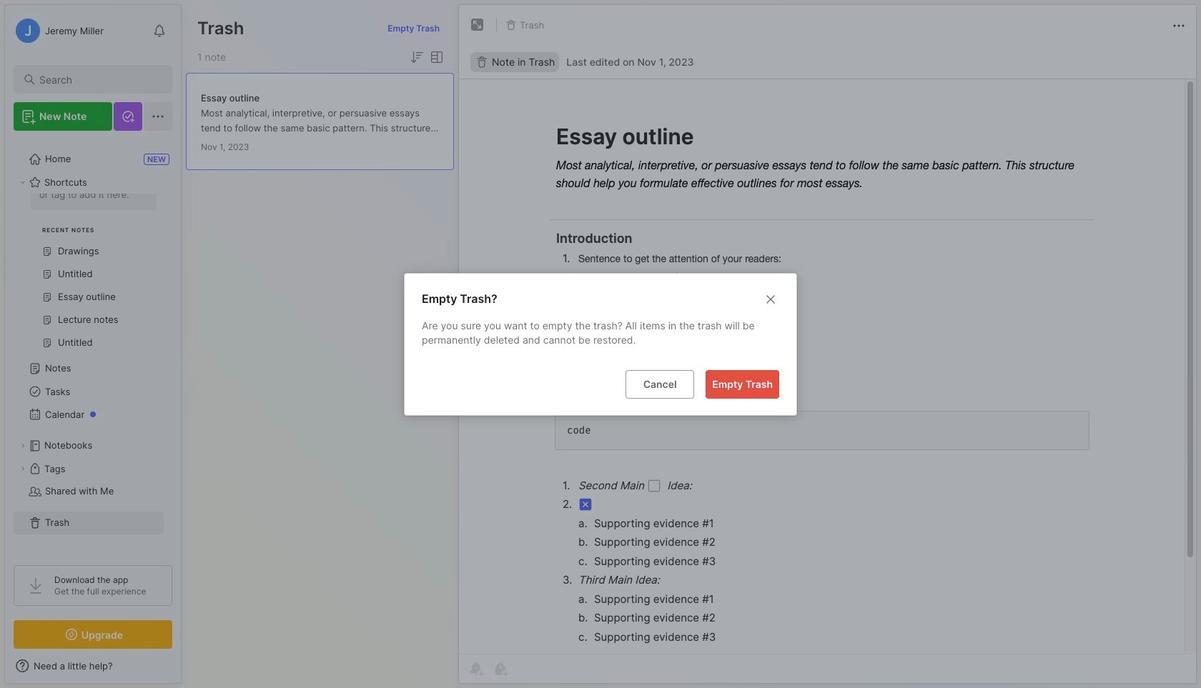 Task type: vqa. For each thing, say whether or not it's contained in the screenshot.
SEARCH text box
yes



Task type: describe. For each thing, give the bounding box(es) containing it.
close image
[[762, 291, 779, 308]]

note window element
[[458, 4, 1197, 684]]

add tag image
[[492, 661, 509, 678]]

Note Editor text field
[[459, 79, 1196, 654]]



Task type: locate. For each thing, give the bounding box(es) containing it.
group inside tree
[[14, 121, 164, 363]]

none search field inside main element
[[39, 71, 159, 88]]

expand tags image
[[19, 465, 27, 473]]

add a reminder image
[[468, 661, 485, 678]]

expand note image
[[469, 16, 486, 34]]

Search text field
[[39, 73, 159, 87]]

group
[[14, 121, 164, 363]]

None search field
[[39, 71, 159, 88]]

tree
[[5, 98, 181, 553]]

tree inside main element
[[5, 98, 181, 553]]

main element
[[0, 0, 186, 689]]

expand notebooks image
[[19, 442, 27, 451]]



